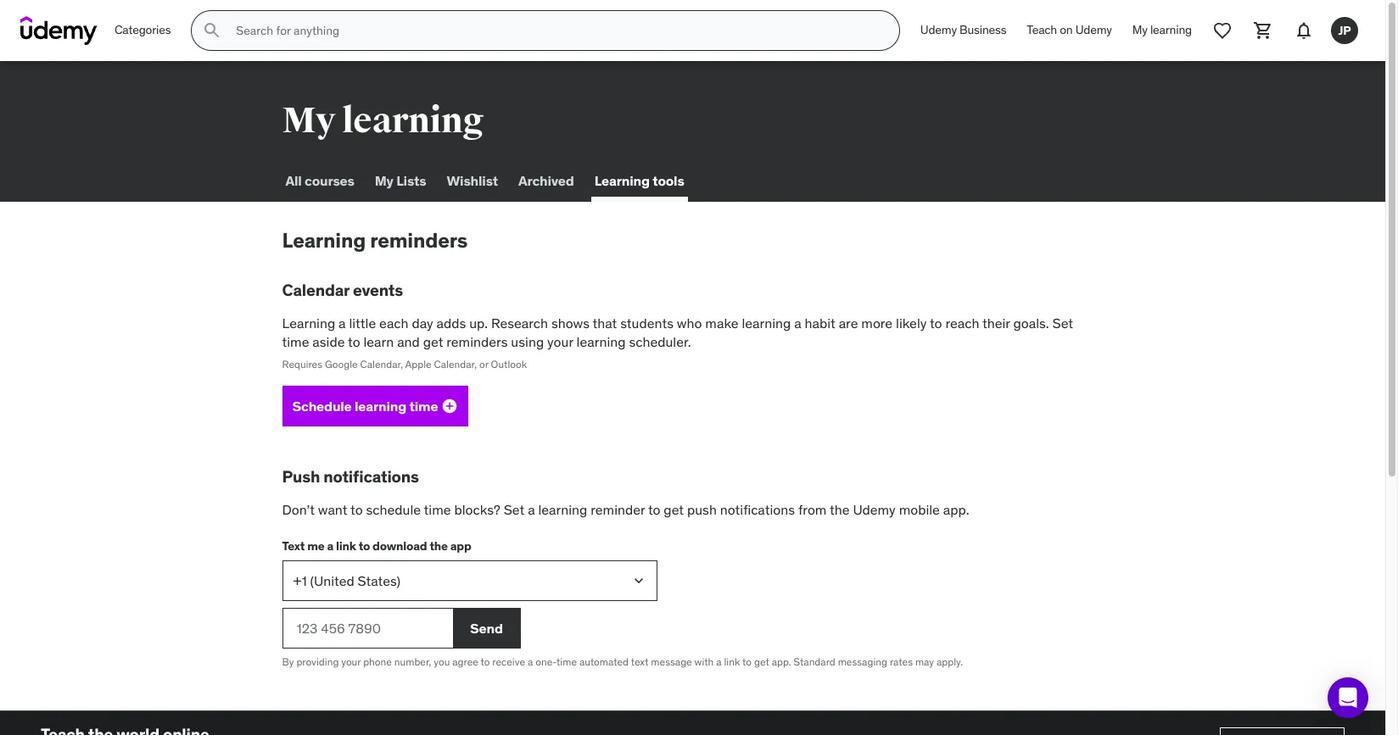 Task type: vqa. For each thing, say whether or not it's contained in the screenshot.
123 456 7890 text box
yes



Task type: locate. For each thing, give the bounding box(es) containing it.
1 horizontal spatial my learning
[[1132, 22, 1192, 38]]

want
[[318, 501, 347, 518]]

time inside learning a little each day adds up. research shows that students who make learning a habit are more likely to reach their goals. set time aside to learn and get reminders using your learning scheduler. requires google calendar, apple calendar, or outlook
[[282, 333, 309, 350]]

learning inside learning a little each day adds up. research shows that students who make learning a habit are more likely to reach their goals. set time aside to learn and get reminders using your learning scheduler. requires google calendar, apple calendar, or outlook
[[282, 314, 335, 331]]

learning tools link
[[591, 161, 688, 202]]

1 vertical spatial the
[[430, 539, 448, 554]]

get down day
[[423, 333, 443, 350]]

your down shows
[[547, 333, 573, 350]]

schedule
[[366, 501, 421, 518]]

send
[[470, 620, 503, 637]]

2 vertical spatial my
[[375, 173, 393, 190]]

0 vertical spatial get
[[423, 333, 443, 350]]

1 vertical spatial your
[[341, 656, 361, 669]]

reminder
[[591, 501, 645, 518]]

set right blocks?
[[504, 501, 525, 518]]

0 horizontal spatial link
[[336, 539, 356, 554]]

my for my learning link
[[1132, 22, 1148, 38]]

reminders down "lists"
[[370, 227, 468, 254]]

learning down apple
[[355, 398, 406, 415]]

get left 'push'
[[664, 501, 684, 518]]

udemy left the business
[[920, 22, 957, 38]]

app. right mobile
[[943, 501, 969, 518]]

0 vertical spatial notifications
[[323, 467, 419, 487]]

text
[[282, 539, 305, 554]]

1 vertical spatial link
[[724, 656, 740, 669]]

learning left tools
[[595, 173, 650, 190]]

0 vertical spatial link
[[336, 539, 356, 554]]

2 vertical spatial learning
[[282, 314, 335, 331]]

apple
[[405, 358, 432, 371]]

notifications left from
[[720, 501, 795, 518]]

mobile
[[899, 501, 940, 518]]

messaging
[[838, 656, 887, 669]]

the right from
[[830, 501, 850, 518]]

schedule
[[292, 398, 352, 415]]

download
[[373, 539, 427, 554]]

calendar,
[[360, 358, 403, 371], [434, 358, 477, 371]]

set inside learning a little each day adds up. research shows that students who make learning a habit are more likely to reach their goals. set time aside to learn and get reminders using your learning scheduler. requires google calendar, apple calendar, or outlook
[[1053, 314, 1073, 331]]

likely
[[896, 314, 927, 331]]

to left download in the bottom left of the page
[[359, 539, 370, 554]]

notifications up schedule
[[323, 467, 419, 487]]

1 vertical spatial learning
[[282, 227, 366, 254]]

research
[[491, 314, 548, 331]]

1 vertical spatial my
[[282, 99, 335, 143]]

don't want to schedule time blocks? set a learning reminder to get push notifications from the udemy mobile app.
[[282, 501, 969, 518]]

link right with
[[724, 656, 740, 669]]

0 vertical spatial reminders
[[370, 227, 468, 254]]

learning
[[595, 173, 650, 190], [282, 227, 366, 254], [282, 314, 335, 331]]

goals.
[[1013, 314, 1049, 331]]

business
[[960, 22, 1006, 38]]

1 vertical spatial notifications
[[720, 501, 795, 518]]

set
[[1053, 314, 1073, 331], [504, 501, 525, 518]]

my right teach on udemy
[[1132, 22, 1148, 38]]

to right the want
[[350, 501, 363, 518]]

1 vertical spatial reminders
[[446, 333, 508, 350]]

scheduler.
[[629, 333, 691, 350]]

my learning left wishlist icon
[[1132, 22, 1192, 38]]

schedule learning time button
[[282, 386, 469, 427]]

using
[[511, 333, 544, 350]]

udemy business
[[920, 22, 1006, 38]]

learning right make
[[742, 314, 791, 331]]

1 horizontal spatial set
[[1053, 314, 1073, 331]]

learning
[[1150, 22, 1192, 38], [342, 99, 484, 143], [742, 314, 791, 331], [577, 333, 626, 350], [355, 398, 406, 415], [538, 501, 587, 518]]

reminders down up.
[[446, 333, 508, 350]]

learning up calendar
[[282, 227, 366, 254]]

0 horizontal spatial notifications
[[323, 467, 419, 487]]

udemy right on
[[1076, 22, 1112, 38]]

2 vertical spatial get
[[754, 656, 769, 669]]

1 vertical spatial get
[[664, 501, 684, 518]]

0 vertical spatial set
[[1053, 314, 1073, 331]]

app.
[[943, 501, 969, 518], [772, 656, 791, 669]]

wishlist image
[[1212, 20, 1233, 41]]

learning inside learning tools link
[[595, 173, 650, 190]]

1 horizontal spatial the
[[830, 501, 850, 518]]

apply.
[[937, 656, 963, 669]]

a left little
[[339, 314, 346, 331]]

2 horizontal spatial my
[[1132, 22, 1148, 38]]

0 vertical spatial your
[[547, 333, 573, 350]]

link
[[336, 539, 356, 554], [724, 656, 740, 669]]

1 horizontal spatial app.
[[943, 501, 969, 518]]

by
[[282, 656, 294, 669]]

the left app
[[430, 539, 448, 554]]

1 horizontal spatial udemy
[[920, 22, 957, 38]]

or
[[479, 358, 488, 371]]

calendar, down the learn on the left top of the page
[[360, 358, 403, 371]]

learning for learning reminders
[[282, 227, 366, 254]]

archived
[[518, 173, 574, 190]]

your
[[547, 333, 573, 350], [341, 656, 361, 669]]

are
[[839, 314, 858, 331]]

udemy left mobile
[[853, 501, 896, 518]]

a
[[339, 314, 346, 331], [794, 314, 801, 331], [528, 501, 535, 518], [327, 539, 333, 554], [528, 656, 533, 669], [716, 656, 722, 669]]

wishlist link
[[443, 161, 501, 202]]

time up requires
[[282, 333, 309, 350]]

students
[[620, 314, 674, 331]]

1 vertical spatial set
[[504, 501, 525, 518]]

text
[[631, 656, 649, 669]]

little
[[349, 314, 376, 331]]

on
[[1060, 22, 1073, 38]]

0 vertical spatial my
[[1132, 22, 1148, 38]]

reminders
[[370, 227, 468, 254], [446, 333, 508, 350]]

0 vertical spatial learning
[[595, 173, 650, 190]]

0 horizontal spatial the
[[430, 539, 448, 554]]

your left phone
[[341, 656, 361, 669]]

get left standard at right
[[754, 656, 769, 669]]

who
[[677, 314, 702, 331]]

notifications
[[323, 467, 419, 487], [720, 501, 795, 518]]

0 horizontal spatial my learning
[[282, 99, 484, 143]]

teach on udemy link
[[1017, 10, 1122, 51]]

my up all courses
[[282, 99, 335, 143]]

a right blocks?
[[528, 501, 535, 518]]

lists
[[396, 173, 426, 190]]

learning down that
[[577, 333, 626, 350]]

message
[[651, 656, 692, 669]]

and
[[397, 333, 420, 350]]

0 horizontal spatial your
[[341, 656, 361, 669]]

reach
[[945, 314, 979, 331]]

udemy business link
[[910, 10, 1017, 51]]

2 horizontal spatial get
[[754, 656, 769, 669]]

wishlist
[[447, 173, 498, 190]]

learning a little each day adds up. research shows that students who make learning a habit are more likely to reach their goals. set time aside to learn and get reminders using your learning scheduler. requires google calendar, apple calendar, or outlook
[[282, 314, 1073, 371]]

1 vertical spatial my learning
[[282, 99, 484, 143]]

don't
[[282, 501, 315, 518]]

learning up aside at left top
[[282, 314, 335, 331]]

my learning up my lists
[[282, 99, 484, 143]]

categories button
[[104, 10, 181, 51]]

set right goals.
[[1053, 314, 1073, 331]]

calendar, left "or" at the left of the page
[[434, 358, 477, 371]]

0 horizontal spatial app.
[[772, 656, 791, 669]]

tools
[[653, 173, 684, 190]]

you
[[434, 656, 450, 669]]

my learning
[[1132, 22, 1192, 38], [282, 99, 484, 143]]

time
[[282, 333, 309, 350], [409, 398, 438, 415], [424, 501, 451, 518], [557, 656, 577, 669]]

1 calendar, from the left
[[360, 358, 403, 371]]

get
[[423, 333, 443, 350], [664, 501, 684, 518], [754, 656, 769, 669]]

0 horizontal spatial get
[[423, 333, 443, 350]]

link right "me"
[[336, 539, 356, 554]]

push
[[687, 501, 717, 518]]

shopping cart with 0 items image
[[1253, 20, 1273, 41]]

1 horizontal spatial calendar,
[[434, 358, 477, 371]]

0 vertical spatial my learning
[[1132, 22, 1192, 38]]

your inside learning a little each day adds up. research shows that students who make learning a habit are more likely to reach their goals. set time aside to learn and get reminders using your learning scheduler. requires google calendar, apple calendar, or outlook
[[547, 333, 573, 350]]

1 horizontal spatial get
[[664, 501, 684, 518]]

shows
[[551, 314, 590, 331]]

phone
[[363, 656, 392, 669]]

to
[[930, 314, 942, 331], [348, 333, 360, 350], [350, 501, 363, 518], [648, 501, 660, 518], [359, 539, 370, 554], [481, 656, 490, 669], [742, 656, 752, 669]]

1 horizontal spatial your
[[547, 333, 573, 350]]

0 horizontal spatial calendar,
[[360, 358, 403, 371]]

day
[[412, 314, 433, 331]]

1 horizontal spatial my
[[375, 173, 393, 190]]

my left "lists"
[[375, 173, 393, 190]]

time left small image
[[409, 398, 438, 415]]

may
[[915, 656, 934, 669]]

learning up "lists"
[[342, 99, 484, 143]]

to right with
[[742, 656, 752, 669]]

the
[[830, 501, 850, 518], [430, 539, 448, 554]]

receive
[[492, 656, 525, 669]]

app. left standard at right
[[772, 656, 791, 669]]



Task type: describe. For each thing, give the bounding box(es) containing it.
outlook
[[491, 358, 527, 371]]

1 vertical spatial app.
[[772, 656, 791, 669]]

send button
[[453, 608, 521, 649]]

learning reminders
[[282, 227, 468, 254]]

me
[[307, 539, 325, 554]]

each
[[379, 314, 409, 331]]

submit search image
[[202, 20, 223, 41]]

by providing your phone number, you agree to receive a one-time automated text message with a link to get app. standard messaging rates may apply.
[[282, 656, 963, 669]]

to down little
[[348, 333, 360, 350]]

a right "me"
[[327, 539, 333, 554]]

Search for anything text field
[[233, 16, 879, 45]]

my lists link
[[371, 161, 430, 202]]

123 456 7890 text field
[[282, 608, 453, 649]]

learning left wishlist icon
[[1150, 22, 1192, 38]]

rates
[[890, 656, 913, 669]]

requires
[[282, 358, 322, 371]]

all courses link
[[282, 161, 358, 202]]

0 horizontal spatial my
[[282, 99, 335, 143]]

to right likely
[[930, 314, 942, 331]]

with
[[695, 656, 714, 669]]

up.
[[469, 314, 488, 331]]

google
[[325, 358, 358, 371]]

automated
[[579, 656, 629, 669]]

all courses
[[285, 173, 354, 190]]

teach on udemy
[[1027, 22, 1112, 38]]

1 horizontal spatial link
[[724, 656, 740, 669]]

agree
[[452, 656, 478, 669]]

teach
[[1027, 22, 1057, 38]]

push notifications
[[282, 467, 419, 487]]

learning inside button
[[355, 398, 406, 415]]

time left blocks?
[[424, 501, 451, 518]]

habit
[[805, 314, 836, 331]]

time inside button
[[409, 398, 438, 415]]

0 vertical spatial the
[[830, 501, 850, 518]]

categories
[[115, 22, 171, 38]]

0 vertical spatial app.
[[943, 501, 969, 518]]

learning for learning tools
[[595, 173, 650, 190]]

get inside learning a little each day adds up. research shows that students who make learning a habit are more likely to reach their goals. set time aside to learn and get reminders using your learning scheduler. requires google calendar, apple calendar, or outlook
[[423, 333, 443, 350]]

blocks?
[[454, 501, 500, 518]]

standard
[[794, 656, 835, 669]]

learning tools
[[595, 173, 684, 190]]

courses
[[305, 173, 354, 190]]

jp link
[[1324, 10, 1365, 51]]

2 calendar, from the left
[[434, 358, 477, 371]]

1 horizontal spatial notifications
[[720, 501, 795, 518]]

my learning inside my learning link
[[1132, 22, 1192, 38]]

more
[[861, 314, 893, 331]]

all
[[285, 173, 302, 190]]

archived link
[[515, 161, 578, 202]]

calendar
[[282, 280, 349, 300]]

jp
[[1338, 23, 1351, 38]]

0 horizontal spatial set
[[504, 501, 525, 518]]

a left habit in the right top of the page
[[794, 314, 801, 331]]

push
[[282, 467, 320, 487]]

from
[[798, 501, 827, 518]]

adds
[[437, 314, 466, 331]]

a left one-
[[528, 656, 533, 669]]

calendar events
[[282, 280, 403, 300]]

small image
[[441, 398, 458, 415]]

one-
[[536, 656, 557, 669]]

text me a link to download the app
[[282, 539, 471, 554]]

to right agree
[[481, 656, 490, 669]]

my for my lists link
[[375, 173, 393, 190]]

notifications image
[[1294, 20, 1314, 41]]

time left automated at bottom
[[557, 656, 577, 669]]

a right with
[[716, 656, 722, 669]]

schedule learning time
[[292, 398, 438, 415]]

app
[[450, 539, 471, 554]]

to right reminder
[[648, 501, 660, 518]]

providing
[[296, 656, 339, 669]]

reminders inside learning a little each day adds up. research shows that students who make learning a habit are more likely to reach their goals. set time aside to learn and get reminders using your learning scheduler. requires google calendar, apple calendar, or outlook
[[446, 333, 508, 350]]

learning left reminder
[[538, 501, 587, 518]]

0 horizontal spatial udemy
[[853, 501, 896, 518]]

their
[[982, 314, 1010, 331]]

my lists
[[375, 173, 426, 190]]

udemy image
[[20, 16, 98, 45]]

events
[[353, 280, 403, 300]]

my learning link
[[1122, 10, 1202, 51]]

learn
[[364, 333, 394, 350]]

make
[[705, 314, 739, 331]]

2 horizontal spatial udemy
[[1076, 22, 1112, 38]]

number,
[[394, 656, 431, 669]]

that
[[593, 314, 617, 331]]

aside
[[312, 333, 345, 350]]



